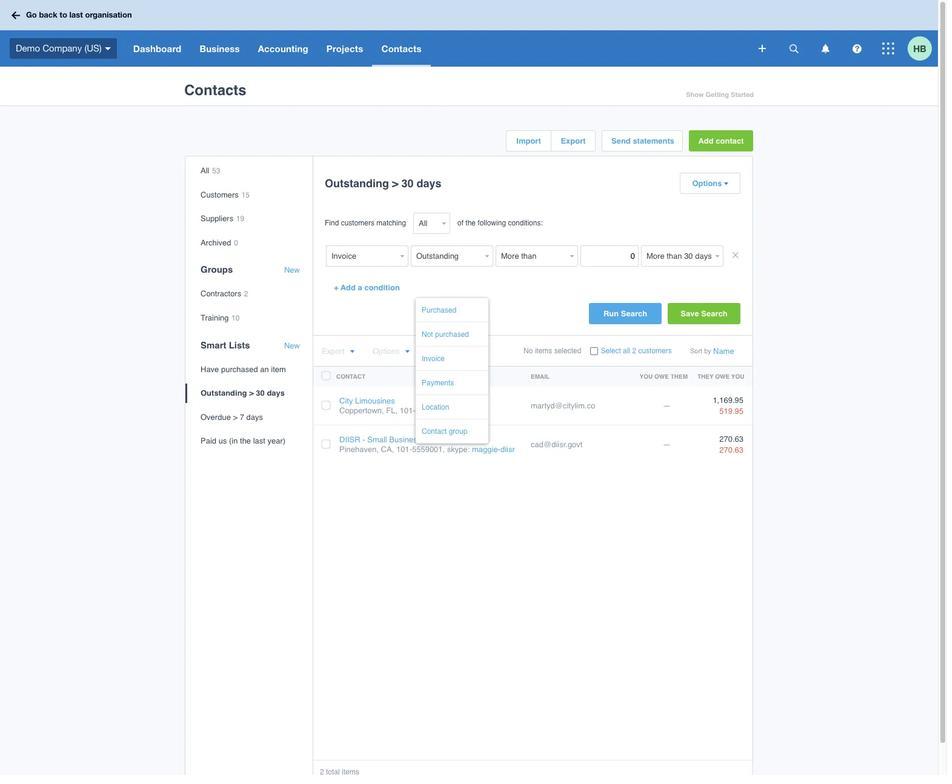 Task type: describe. For each thing, give the bounding box(es) containing it.
519.95
[[720, 407, 744, 416]]

statements
[[633, 136, 675, 145]]

add contact
[[699, 136, 744, 145]]

organisation
[[85, 10, 132, 20]]

show getting started
[[686, 91, 754, 99]]

1 vertical spatial last
[[253, 437, 265, 446]]

19
[[236, 215, 244, 223]]

add contact button
[[689, 130, 753, 152]]

el image for email
[[405, 350, 410, 354]]

they
[[698, 373, 714, 380]]

invoice link
[[422, 355, 470, 363]]

name button
[[713, 347, 734, 356]]

53
[[212, 167, 220, 175]]

purchased for have
[[221, 365, 258, 374]]

101- inside city limousines coppertown, fl, 101-5554001
[[400, 406, 416, 415]]

+
[[334, 283, 339, 292]]

by
[[704, 347, 712, 355]]

payments
[[422, 379, 454, 387]]

purchased link
[[422, 306, 470, 315]]

matching
[[377, 219, 406, 227]]

diisr - small business services pinehaven, ca, 101-5559001, skype: maggie-diisr
[[339, 435, 515, 454]]

last inside go back to last organisation link
[[69, 10, 83, 20]]

back
[[39, 10, 57, 20]]

10
[[232, 314, 240, 322]]

options button for of the following conditions:
[[681, 173, 740, 193]]

demo company (us) button
[[0, 30, 124, 67]]

have
[[201, 365, 219, 374]]

2 you from the left
[[732, 373, 745, 380]]

training 10
[[201, 313, 240, 322]]

martyd@citylim.co
[[531, 401, 595, 410]]

sort by name
[[690, 347, 734, 356]]

archived 0
[[201, 238, 238, 247]]

small
[[367, 435, 387, 444]]

1 horizontal spatial >
[[249, 389, 254, 398]]

contact
[[336, 373, 366, 380]]

items
[[535, 347, 552, 355]]

go
[[26, 10, 37, 20]]

1 270.63 from the top
[[720, 434, 744, 443]]

search for run search
[[621, 309, 647, 318]]

projects
[[327, 43, 363, 54]]

0
[[234, 239, 238, 247]]

options for of the following conditions:
[[692, 179, 722, 188]]

contractors
[[201, 289, 241, 298]]

import button
[[507, 131, 551, 151]]

select all 2 customers
[[601, 347, 672, 355]]

not purchased
[[422, 330, 469, 339]]

hb
[[914, 43, 927, 54]]

run
[[604, 309, 619, 318]]

smart lists
[[201, 340, 250, 350]]

owe for you
[[655, 373, 669, 380]]

suppliers
[[201, 214, 233, 223]]

15
[[242, 191, 250, 199]]

0 horizontal spatial >
[[233, 413, 238, 422]]

city limousines coppertown, fl, 101-5554001
[[339, 396, 446, 415]]

find
[[325, 219, 339, 227]]

run search button
[[589, 303, 662, 324]]

select
[[601, 347, 621, 355]]

1 vertical spatial 30
[[256, 389, 265, 398]]

purchased for not
[[435, 330, 469, 339]]

dashboard
[[133, 43, 181, 54]]

1 vertical spatial contacts
[[184, 82, 247, 99]]

1 horizontal spatial 2
[[632, 347, 636, 355]]

contact group link
[[422, 427, 470, 436]]

send statements button
[[602, 131, 683, 151]]

All text field
[[413, 213, 439, 234]]

name
[[713, 347, 734, 356]]

new for groups
[[284, 266, 300, 275]]

not
[[422, 330, 433, 339]]

edit button
[[428, 347, 442, 356]]

suppliers 19
[[201, 214, 244, 223]]

location
[[422, 403, 449, 412]]

contacts button
[[372, 30, 431, 67]]

training
[[201, 313, 229, 322]]

city
[[339, 396, 353, 406]]

export for top export button
[[561, 136, 586, 145]]

add inside button
[[341, 283, 356, 292]]

contact
[[422, 427, 447, 436]]

ca,
[[381, 445, 394, 454]]

all
[[201, 166, 209, 175]]

smart
[[201, 340, 226, 350]]

purchased
[[422, 306, 457, 315]]

of
[[458, 219, 464, 227]]

company
[[43, 43, 82, 53]]

1 you from the left
[[640, 373, 653, 380]]

(us)
[[84, 43, 102, 53]]

to
[[60, 10, 67, 20]]

el image inside export button
[[349, 350, 354, 354]]

a
[[358, 283, 362, 292]]

el image for of the following conditions:
[[723, 182, 728, 186]]

go back to last organisation link
[[7, 4, 139, 26]]

following
[[478, 219, 506, 227]]

city limousines link
[[339, 396, 395, 406]]

projects button
[[317, 30, 372, 67]]

contact group
[[422, 427, 468, 436]]

0 vertical spatial outstanding > 30 days
[[325, 177, 442, 190]]

item
[[271, 365, 286, 374]]



Task type: locate. For each thing, give the bounding box(es) containing it.
0 vertical spatial new
[[284, 266, 300, 275]]

cad@diisr.govt
[[531, 440, 583, 449]]

you down 'select all 2 customers'
[[640, 373, 653, 380]]

started
[[731, 91, 754, 99]]

accounting
[[258, 43, 308, 54]]

svg image inside go back to last organisation link
[[12, 11, 20, 19]]

add left contact at the right top
[[699, 136, 714, 145]]

1,169.95
[[713, 396, 744, 405]]

export up "contact"
[[322, 347, 345, 356]]

new link for smart lists
[[284, 341, 300, 350]]

the right 'of'
[[466, 219, 476, 227]]

getting
[[706, 91, 729, 99]]

send statements
[[612, 136, 675, 145]]

el image down contact at the right top
[[723, 182, 728, 186]]

el image left edit 'button'
[[405, 350, 410, 354]]

0 horizontal spatial you
[[640, 373, 653, 380]]

0 vertical spatial options button
[[681, 173, 740, 193]]

0 horizontal spatial outstanding
[[201, 389, 247, 398]]

export right import button
[[561, 136, 586, 145]]

2 270.63 from the top
[[720, 446, 744, 455]]

last left year)
[[253, 437, 265, 446]]

run search
[[604, 309, 647, 318]]

0 vertical spatial contacts
[[382, 43, 422, 54]]

1 horizontal spatial the
[[466, 219, 476, 227]]

hb button
[[908, 30, 938, 67]]

fl,
[[386, 406, 398, 415]]

services
[[423, 435, 454, 444]]

2 right the all
[[632, 347, 636, 355]]

+ add a condition button
[[325, 277, 409, 298]]

add right + on the left top of page
[[341, 283, 356, 292]]

options down add contact button
[[692, 179, 722, 188]]

export button right import button
[[552, 131, 595, 151]]

1 horizontal spatial purchased
[[435, 330, 469, 339]]

1 vertical spatial 101-
[[396, 445, 412, 454]]

2 vertical spatial days
[[246, 413, 263, 422]]

2 search from the left
[[701, 309, 728, 318]]

days right 7
[[246, 413, 263, 422]]

send
[[612, 136, 631, 145]]

0 horizontal spatial 30
[[256, 389, 265, 398]]

contacts down business popup button
[[184, 82, 247, 99]]

1 horizontal spatial contacts
[[382, 43, 422, 54]]

0 horizontal spatial options button
[[373, 347, 410, 356]]

overdue > 7 days
[[201, 413, 263, 422]]

1 vertical spatial days
[[267, 389, 285, 398]]

2 new from the top
[[284, 341, 300, 350]]

days up "all" text box
[[417, 177, 442, 190]]

0 horizontal spatial export
[[322, 347, 345, 356]]

2 vertical spatial >
[[233, 413, 238, 422]]

new
[[284, 266, 300, 275], [284, 341, 300, 350]]

2 owe from the left
[[715, 373, 730, 380]]

0 vertical spatial 101-
[[400, 406, 416, 415]]

0 vertical spatial —
[[663, 401, 671, 410]]

navigation containing dashboard
[[124, 30, 750, 67]]

0 vertical spatial last
[[69, 10, 83, 20]]

group
[[449, 427, 468, 436]]

None checkbox
[[591, 348, 598, 355]]

0 horizontal spatial owe
[[655, 373, 669, 380]]

1 new from the top
[[284, 266, 300, 275]]

owe for they
[[715, 373, 730, 380]]

0 horizontal spatial days
[[246, 413, 263, 422]]

0 horizontal spatial purchased
[[221, 365, 258, 374]]

diisr - small business services link
[[339, 435, 454, 444]]

0 horizontal spatial export button
[[322, 347, 354, 356]]

1 horizontal spatial options button
[[681, 173, 740, 193]]

0 vertical spatial svg image
[[12, 11, 20, 19]]

outstanding up overdue > 7 days
[[201, 389, 247, 398]]

svg image
[[883, 42, 895, 55], [789, 44, 799, 53], [853, 44, 862, 53], [759, 45, 766, 52], [105, 47, 111, 50]]

1 new link from the top
[[284, 266, 300, 275]]

1 vertical spatial options button
[[373, 347, 410, 356]]

new for smart lists
[[284, 341, 300, 350]]

purchased up edit 'button'
[[435, 330, 469, 339]]

options button for email
[[373, 347, 410, 356]]

owe left the them at the top right of the page
[[655, 373, 669, 380]]

last
[[69, 10, 83, 20], [253, 437, 265, 446]]

outstanding > 30 days up 'matching'
[[325, 177, 442, 190]]

days down the item on the top
[[267, 389, 285, 398]]

you
[[640, 373, 653, 380], [732, 373, 745, 380]]

svg image
[[12, 11, 20, 19], [822, 44, 829, 53]]

— for 1,169.95
[[663, 401, 671, 410]]

all 53
[[201, 166, 220, 175]]

no items selected
[[524, 347, 582, 355]]

— for 270.63
[[663, 440, 671, 449]]

1 — from the top
[[663, 401, 671, 410]]

1 horizontal spatial outstanding > 30 days
[[325, 177, 442, 190]]

0 vertical spatial export
[[561, 136, 586, 145]]

options
[[692, 179, 722, 188], [373, 347, 400, 356]]

0 vertical spatial the
[[466, 219, 476, 227]]

overdue
[[201, 413, 231, 422]]

location link
[[422, 403, 470, 412]]

None text field
[[326, 245, 398, 267], [496, 245, 567, 267], [581, 245, 639, 267], [641, 245, 713, 267], [326, 245, 398, 267], [496, 245, 567, 267], [581, 245, 639, 267], [641, 245, 713, 267]]

0 horizontal spatial last
[[69, 10, 83, 20]]

101-
[[400, 406, 416, 415], [396, 445, 412, 454]]

2
[[244, 290, 248, 298], [632, 347, 636, 355]]

export for the left export button
[[322, 347, 345, 356]]

dashboard link
[[124, 30, 191, 67]]

1 vertical spatial purchased
[[221, 365, 258, 374]]

options button left invoice
[[373, 347, 410, 356]]

0 vertical spatial days
[[417, 177, 442, 190]]

1 horizontal spatial options
[[692, 179, 722, 188]]

0 vertical spatial >
[[392, 177, 399, 190]]

export button
[[552, 131, 595, 151], [322, 347, 354, 356]]

> left 7
[[233, 413, 238, 422]]

the right (in
[[240, 437, 251, 446]]

0 vertical spatial 2
[[244, 290, 248, 298]]

go back to last organisation
[[26, 10, 132, 20]]

0 vertical spatial add
[[699, 136, 714, 145]]

0 horizontal spatial add
[[341, 283, 356, 292]]

export button up "contact"
[[322, 347, 354, 356]]

1 horizontal spatial outstanding
[[325, 177, 389, 190]]

1 vertical spatial 2
[[632, 347, 636, 355]]

options button
[[681, 173, 740, 193], [373, 347, 410, 356]]

1 vertical spatial new
[[284, 341, 300, 350]]

0 horizontal spatial business
[[200, 43, 240, 54]]

pinehaven,
[[339, 445, 379, 454]]

1 vertical spatial new link
[[284, 341, 300, 350]]

0 horizontal spatial el image
[[349, 350, 354, 354]]

they owe you
[[698, 373, 745, 380]]

1 vertical spatial business
[[389, 435, 421, 444]]

search right run
[[621, 309, 647, 318]]

maggie-
[[472, 445, 501, 454]]

show getting started link
[[686, 88, 754, 102]]

1,169.95 519.95
[[713, 396, 744, 416]]

(in
[[229, 437, 238, 446]]

customers up you owe them
[[639, 347, 672, 355]]

1 vertical spatial svg image
[[822, 44, 829, 53]]

have purchased an item
[[201, 365, 286, 374]]

0 vertical spatial outstanding
[[325, 177, 389, 190]]

1 horizontal spatial days
[[267, 389, 285, 398]]

101- down diisr - small business services "link"
[[396, 445, 412, 454]]

2 inside contractors 2
[[244, 290, 248, 298]]

0 horizontal spatial 2
[[244, 290, 248, 298]]

them
[[671, 373, 688, 380]]

contacts inside dropdown button
[[382, 43, 422, 54]]

1 vertical spatial —
[[663, 440, 671, 449]]

you up 1,169.95
[[732, 373, 745, 380]]

demo company (us)
[[16, 43, 102, 53]]

last right to
[[69, 10, 83, 20]]

you owe them
[[640, 373, 688, 380]]

2 right contractors
[[244, 290, 248, 298]]

1 vertical spatial options
[[373, 347, 400, 356]]

0 horizontal spatial contacts
[[184, 82, 247, 99]]

all
[[623, 347, 630, 355]]

add inside button
[[699, 136, 714, 145]]

search inside 'button'
[[621, 309, 647, 318]]

> down have purchased an item
[[249, 389, 254, 398]]

101- inside diisr - small business services pinehaven, ca, 101-5559001, skype: maggie-diisr
[[396, 445, 412, 454]]

no
[[524, 347, 533, 355]]

+ add a condition
[[334, 283, 400, 292]]

svg image inside demo company (us) popup button
[[105, 47, 111, 50]]

save search
[[681, 309, 728, 318]]

outstanding up find customers matching
[[325, 177, 389, 190]]

contacts
[[382, 43, 422, 54], [184, 82, 247, 99]]

banner containing hb
[[0, 0, 938, 67]]

0 horizontal spatial the
[[240, 437, 251, 446]]

1 horizontal spatial svg image
[[822, 44, 829, 53]]

purchased down lists
[[221, 365, 258, 374]]

business
[[200, 43, 240, 54], [389, 435, 421, 444]]

0 horizontal spatial customers
[[341, 219, 375, 227]]

export inside button
[[561, 136, 586, 145]]

0 vertical spatial customers
[[341, 219, 375, 227]]

270.63
[[720, 434, 744, 443], [720, 446, 744, 455]]

not purchased link
[[422, 330, 470, 339]]

0 vertical spatial new link
[[284, 266, 300, 275]]

el image up "contact"
[[349, 350, 354, 354]]

options for email
[[373, 347, 400, 356]]

30
[[402, 177, 414, 190], [256, 389, 265, 398]]

search inside button
[[701, 309, 728, 318]]

Outstanding text field
[[411, 245, 482, 267]]

2 horizontal spatial days
[[417, 177, 442, 190]]

contractors 2
[[201, 289, 248, 298]]

1 vertical spatial add
[[341, 283, 356, 292]]

customers
[[341, 219, 375, 227], [639, 347, 672, 355]]

business inside popup button
[[200, 43, 240, 54]]

show
[[686, 91, 704, 99]]

0 vertical spatial export button
[[552, 131, 595, 151]]

lists
[[229, 340, 250, 350]]

1 vertical spatial export button
[[322, 347, 354, 356]]

101- right fl,
[[400, 406, 416, 415]]

export
[[561, 136, 586, 145], [322, 347, 345, 356]]

contacts right projects dropdown button
[[382, 43, 422, 54]]

2 horizontal spatial >
[[392, 177, 399, 190]]

search right "save"
[[701, 309, 728, 318]]

1 owe from the left
[[655, 373, 669, 380]]

options button down add contact button
[[681, 173, 740, 193]]

selected
[[554, 347, 582, 355]]

an
[[260, 365, 269, 374]]

1 horizontal spatial last
[[253, 437, 265, 446]]

-
[[363, 435, 365, 444]]

add
[[699, 136, 714, 145], [341, 283, 356, 292]]

diisr
[[339, 435, 360, 444]]

business inside diisr - small business services pinehaven, ca, 101-5559001, skype: maggie-diisr
[[389, 435, 421, 444]]

1 horizontal spatial customers
[[639, 347, 672, 355]]

new link for groups
[[284, 266, 300, 275]]

maggie-diisr link
[[472, 445, 515, 454]]

> up 'matching'
[[392, 177, 399, 190]]

1 horizontal spatial owe
[[715, 373, 730, 380]]

save
[[681, 309, 699, 318]]

outstanding > 30 days
[[325, 177, 442, 190], [201, 389, 285, 398]]

import
[[517, 136, 541, 145]]

0 vertical spatial business
[[200, 43, 240, 54]]

of the following conditions:
[[458, 219, 543, 227]]

0 vertical spatial 30
[[402, 177, 414, 190]]

coppertown,
[[339, 406, 384, 415]]

owe right they
[[715, 373, 730, 380]]

0 vertical spatial 270.63
[[720, 434, 744, 443]]

1 horizontal spatial search
[[701, 309, 728, 318]]

invoice
[[422, 355, 445, 363]]

0 horizontal spatial outstanding > 30 days
[[201, 389, 285, 398]]

0 horizontal spatial options
[[373, 347, 400, 356]]

skype:
[[447, 445, 470, 454]]

search
[[621, 309, 647, 318], [701, 309, 728, 318]]

1 horizontal spatial 30
[[402, 177, 414, 190]]

2 horizontal spatial el image
[[723, 182, 728, 186]]

2 — from the top
[[663, 440, 671, 449]]

save search button
[[668, 303, 741, 324]]

1 horizontal spatial you
[[732, 373, 745, 380]]

1 vertical spatial the
[[240, 437, 251, 446]]

el image
[[723, 182, 728, 186], [349, 350, 354, 354], [405, 350, 410, 354]]

archived
[[201, 238, 231, 247]]

customers right the find
[[341, 219, 375, 227]]

2 new link from the top
[[284, 341, 300, 350]]

1 vertical spatial 270.63
[[720, 446, 744, 455]]

days
[[417, 177, 442, 190], [267, 389, 285, 398], [246, 413, 263, 422]]

1 vertical spatial outstanding
[[201, 389, 247, 398]]

0 horizontal spatial search
[[621, 309, 647, 318]]

1 horizontal spatial el image
[[405, 350, 410, 354]]

outstanding > 30 days down have purchased an item
[[201, 389, 285, 398]]

1 horizontal spatial business
[[389, 435, 421, 444]]

1 horizontal spatial export button
[[552, 131, 595, 151]]

30 up 'matching'
[[402, 177, 414, 190]]

7
[[240, 413, 244, 422]]

1 vertical spatial export
[[322, 347, 345, 356]]

1 vertical spatial >
[[249, 389, 254, 398]]

1 search from the left
[[621, 309, 647, 318]]

30 down an
[[256, 389, 265, 398]]

0 vertical spatial options
[[692, 179, 722, 188]]

0 vertical spatial purchased
[[435, 330, 469, 339]]

search for save search
[[701, 309, 728, 318]]

limousines
[[355, 396, 395, 406]]

1 vertical spatial outstanding > 30 days
[[201, 389, 285, 398]]

navigation
[[124, 30, 750, 67]]

0 horizontal spatial svg image
[[12, 11, 20, 19]]

banner
[[0, 0, 938, 67]]

270.63 270.63
[[720, 434, 744, 455]]

condition
[[365, 283, 400, 292]]

1 vertical spatial customers
[[639, 347, 672, 355]]

options inside button
[[692, 179, 722, 188]]

1 horizontal spatial add
[[699, 136, 714, 145]]

1 horizontal spatial export
[[561, 136, 586, 145]]

paid
[[201, 437, 216, 446]]

options left invoice
[[373, 347, 400, 356]]



Task type: vqa. For each thing, say whether or not it's contained in the screenshot.
QUOTES link
no



